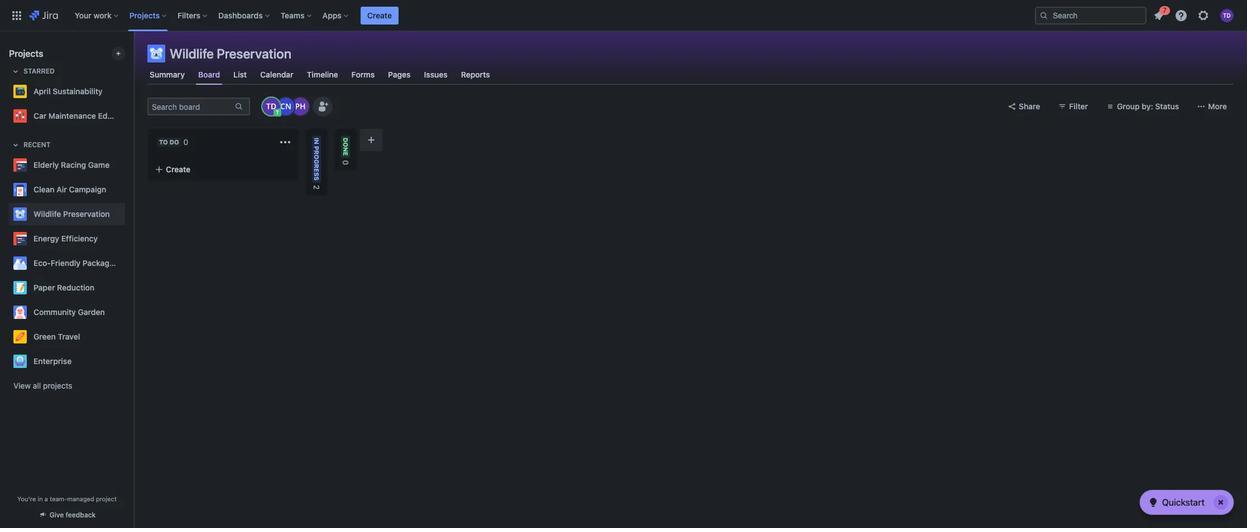 Task type: vqa. For each thing, say whether or not it's contained in the screenshot.
Shortcuts
no



Task type: describe. For each thing, give the bounding box(es) containing it.
summary link
[[147, 65, 187, 85]]

friendly
[[51, 258, 80, 268]]

board
[[198, 70, 220, 79]]

teams
[[281, 10, 305, 20]]

projects inside dropdown button
[[129, 10, 160, 20]]

apps
[[323, 10, 342, 20]]

green travel link
[[9, 326, 121, 348]]

forms link
[[349, 65, 377, 85]]

add to starred image for efficiency
[[122, 232, 135, 246]]

do
[[170, 138, 179, 146]]

summary
[[150, 70, 185, 79]]

filter button
[[1051, 98, 1095, 116]]

create inside 'primary' element
[[367, 10, 392, 20]]

maintenance
[[49, 111, 96, 121]]

1 vertical spatial 0
[[341, 160, 351, 165]]

green travel
[[33, 332, 80, 342]]

garden
[[78, 308, 105, 317]]

give
[[50, 511, 64, 520]]

car
[[33, 111, 46, 121]]

your work
[[75, 10, 112, 20]]

give feedback button
[[32, 506, 102, 525]]

issues link
[[422, 65, 450, 85]]

n inside i n p r o g r e s s 2
[[313, 140, 320, 145]]

forms
[[351, 70, 375, 79]]

view all projects link
[[9, 376, 125, 396]]

green
[[33, 332, 56, 342]]

energy
[[33, 234, 59, 243]]

project
[[96, 496, 117, 503]]

add to starred image for paper reduction
[[122, 281, 135, 295]]

energy efficiency
[[33, 234, 98, 243]]

0 vertical spatial 0
[[184, 137, 188, 147]]

2 r from the top
[[313, 164, 320, 169]]

projects button
[[126, 6, 171, 24]]

timeline
[[307, 70, 338, 79]]

community garden
[[33, 308, 105, 317]]

help image
[[1175, 9, 1188, 22]]

expand image
[[310, 190, 323, 203]]

recent
[[23, 141, 51, 149]]

add to starred image for community garden
[[122, 306, 135, 319]]

sidebar navigation image
[[122, 45, 146, 67]]

quickstart
[[1162, 498, 1205, 508]]

check image
[[1147, 496, 1160, 510]]

to do 0
[[159, 137, 188, 147]]

more button
[[1190, 98, 1234, 116]]

pages
[[388, 70, 411, 79]]

add to starred image for eco-friendly packaging
[[122, 257, 135, 270]]

managed
[[67, 496, 94, 503]]

Search field
[[1035, 6, 1147, 24]]

elderly
[[33, 160, 59, 170]]

cara nguyen image
[[277, 98, 295, 116]]

settings image
[[1197, 9, 1210, 22]]

i n p r o g r e s s 2
[[312, 138, 322, 190]]

eco-
[[33, 258, 51, 268]]

dashboards
[[218, 10, 263, 20]]

packaging
[[83, 258, 121, 268]]

sustainability
[[53, 87, 103, 96]]

issues
[[424, 70, 448, 79]]

eco-friendly packaging
[[33, 258, 121, 268]]

add to starred image for wildlife preservation
[[122, 208, 135, 221]]

reduction
[[57, 283, 94, 293]]

clean
[[33, 185, 55, 194]]

filter
[[1069, 102, 1088, 111]]

dismiss quickstart image
[[1212, 494, 1230, 512]]

calendar
[[260, 70, 293, 79]]

n inside d o n e 0
[[342, 147, 349, 152]]

filters
[[178, 10, 200, 20]]

list
[[233, 70, 247, 79]]

2 s from the top
[[313, 177, 320, 181]]

d
[[342, 138, 349, 143]]

view all projects
[[13, 381, 72, 391]]

travel
[[58, 332, 80, 342]]

1 vertical spatial projects
[[9, 49, 43, 59]]

a
[[45, 496, 48, 503]]

dashboards button
[[215, 6, 274, 24]]

1 r from the top
[[313, 150, 320, 155]]

clean air campaign
[[33, 185, 106, 194]]

filters button
[[174, 6, 212, 24]]

create project image
[[114, 49, 123, 58]]

add people image
[[316, 100, 329, 113]]

share button
[[1001, 98, 1047, 116]]

by:
[[1142, 102, 1153, 111]]

d o n e 0
[[341, 138, 351, 165]]

elderly racing game link
[[9, 154, 121, 176]]

status
[[1155, 102, 1179, 111]]

e inside i n p r o g r e s s 2
[[313, 169, 320, 172]]

add to starred image for clean air campaign
[[122, 183, 135, 197]]

racing
[[61, 160, 86, 170]]

wildlife preservation link
[[9, 203, 121, 226]]

2
[[312, 185, 322, 190]]



Task type: locate. For each thing, give the bounding box(es) containing it.
group by: status
[[1117, 102, 1179, 111]]

primary element
[[7, 0, 1035, 31]]

calendar link
[[258, 65, 296, 85]]

add to starred image for travel
[[122, 331, 135, 344]]

starred
[[23, 67, 55, 75]]

o inside d o n e 0
[[342, 143, 349, 147]]

preservation up list
[[217, 46, 291, 61]]

april sustainability link
[[9, 80, 121, 103]]

create
[[367, 10, 392, 20], [166, 165, 190, 174]]

tab list containing board
[[141, 65, 1241, 85]]

1 vertical spatial wildlife
[[33, 209, 61, 219]]

i
[[313, 138, 320, 140]]

4 add to starred image from the top
[[122, 257, 135, 270]]

collapse recent projects image
[[9, 138, 22, 152]]

1 horizontal spatial preservation
[[217, 46, 291, 61]]

car maintenance education link
[[9, 105, 135, 127]]

1 vertical spatial o
[[313, 155, 320, 160]]

0 horizontal spatial o
[[313, 155, 320, 160]]

give feedback
[[50, 511, 96, 520]]

create down do on the left top
[[166, 165, 190, 174]]

Search board text field
[[149, 99, 233, 114]]

0 vertical spatial r
[[313, 150, 320, 155]]

0
[[184, 137, 188, 147], [341, 160, 351, 165]]

p
[[313, 146, 320, 150]]

efficiency
[[61, 234, 98, 243]]

2 vertical spatial add to starred image
[[122, 355, 135, 368]]

jira image
[[29, 9, 58, 22], [29, 9, 58, 22]]

6 add to starred image from the top
[[122, 306, 135, 319]]

air
[[57, 185, 67, 194]]

timeline link
[[305, 65, 340, 85]]

1 vertical spatial remove from starred image
[[122, 109, 135, 123]]

apps button
[[319, 6, 353, 24]]

team-
[[50, 496, 67, 503]]

1 horizontal spatial wildlife
[[170, 46, 214, 61]]

1 add to starred image from the top
[[122, 232, 135, 246]]

wildlife up board on the left top
[[170, 46, 214, 61]]

1 horizontal spatial projects
[[129, 10, 160, 20]]

feedback
[[66, 511, 96, 520]]

add to starred image for elderly racing game
[[122, 159, 135, 172]]

0 horizontal spatial preservation
[[63, 209, 110, 219]]

1 vertical spatial r
[[313, 164, 320, 169]]

0 vertical spatial preservation
[[217, 46, 291, 61]]

community
[[33, 308, 76, 317]]

reports link
[[459, 65, 492, 85]]

group
[[1117, 102, 1140, 111]]

1 horizontal spatial n
[[342, 147, 349, 152]]

1 vertical spatial create
[[166, 165, 190, 174]]

paper reduction
[[33, 283, 94, 293]]

projects up collapse starred projects image
[[9, 49, 43, 59]]

0 vertical spatial create
[[367, 10, 392, 20]]

2 remove from starred image from the top
[[122, 109, 135, 123]]

preservation down campaign
[[63, 209, 110, 219]]

notifications image
[[1152, 9, 1166, 22]]

5 add to starred image from the top
[[122, 281, 135, 295]]

0 vertical spatial n
[[313, 140, 320, 145]]

1 vertical spatial add to starred image
[[122, 331, 135, 344]]

pages link
[[386, 65, 413, 85]]

enterprise
[[33, 357, 72, 366]]

projects
[[43, 381, 72, 391]]

work
[[93, 10, 112, 20]]

column actions menu image
[[279, 136, 292, 149]]

0 vertical spatial e
[[342, 152, 349, 156]]

o down p
[[313, 155, 320, 160]]

e
[[342, 152, 349, 156], [313, 169, 320, 172]]

s up 2
[[313, 177, 320, 181]]

wildlife
[[170, 46, 214, 61], [33, 209, 61, 219]]

add to starred image
[[122, 232, 135, 246], [122, 331, 135, 344], [122, 355, 135, 368]]

0 vertical spatial o
[[342, 143, 349, 147]]

remove from starred image for april sustainability
[[122, 85, 135, 98]]

n up p
[[313, 140, 320, 145]]

expand image
[[339, 165, 352, 179]]

wildlife preservation down clean air campaign
[[33, 209, 110, 219]]

energy efficiency link
[[9, 228, 121, 250]]

1 horizontal spatial e
[[342, 152, 349, 156]]

appswitcher icon image
[[10, 9, 23, 22]]

0 vertical spatial projects
[[129, 10, 160, 20]]

community garden link
[[9, 301, 121, 324]]

reports
[[461, 70, 490, 79]]

all
[[33, 381, 41, 391]]

paper
[[33, 283, 55, 293]]

search image
[[1040, 11, 1048, 20]]

0 horizontal spatial create button
[[148, 160, 299, 180]]

wildlife up "energy"
[[33, 209, 61, 219]]

0 down d
[[341, 160, 351, 165]]

r
[[313, 150, 320, 155], [313, 164, 320, 169]]

add to starred image
[[122, 159, 135, 172], [122, 183, 135, 197], [122, 208, 135, 221], [122, 257, 135, 270], [122, 281, 135, 295], [122, 306, 135, 319]]

1 vertical spatial e
[[313, 169, 320, 172]]

wildlife preservation up list
[[170, 46, 291, 61]]

wildlife preservation
[[170, 46, 291, 61], [33, 209, 110, 219]]

banner
[[0, 0, 1247, 31]]

0 vertical spatial create button
[[361, 6, 399, 24]]

0 vertical spatial add to starred image
[[122, 232, 135, 246]]

3 add to starred image from the top
[[122, 355, 135, 368]]

2 add to starred image from the top
[[122, 183, 135, 197]]

r up 'g'
[[313, 150, 320, 155]]

tab list
[[141, 65, 1241, 85]]

1 horizontal spatial o
[[342, 143, 349, 147]]

7
[[1163, 6, 1167, 14]]

you're in a team-managed project
[[17, 496, 117, 503]]

3 add to starred image from the top
[[122, 208, 135, 221]]

0 vertical spatial wildlife preservation
[[170, 46, 291, 61]]

s down 'g'
[[313, 172, 320, 177]]

0 horizontal spatial n
[[313, 140, 320, 145]]

more
[[1208, 102, 1227, 111]]

remove from starred image
[[122, 85, 135, 98], [122, 109, 135, 123]]

list link
[[231, 65, 249, 85]]

0 horizontal spatial 0
[[184, 137, 188, 147]]

0 right do on the left top
[[184, 137, 188, 147]]

april
[[33, 87, 51, 96]]

your work button
[[71, 6, 123, 24]]

0 vertical spatial remove from starred image
[[122, 85, 135, 98]]

elderly racing game
[[33, 160, 110, 170]]

1 vertical spatial preservation
[[63, 209, 110, 219]]

collapse starred projects image
[[9, 65, 22, 78]]

0 horizontal spatial e
[[313, 169, 320, 172]]

create button inside 'primary' element
[[361, 6, 399, 24]]

e inside d o n e 0
[[342, 152, 349, 156]]

0 vertical spatial wildlife
[[170, 46, 214, 61]]

r down p
[[313, 164, 320, 169]]

preservation
[[217, 46, 291, 61], [63, 209, 110, 219]]

n down d
[[342, 147, 349, 152]]

tariq douglas image
[[262, 98, 280, 116]]

in
[[38, 496, 43, 503]]

1 vertical spatial wildlife preservation
[[33, 209, 110, 219]]

april sustainability
[[33, 87, 103, 96]]

1 vertical spatial n
[[342, 147, 349, 152]]

e down 'g'
[[313, 169, 320, 172]]

share
[[1019, 102, 1040, 111]]

0 horizontal spatial create
[[166, 165, 190, 174]]

your
[[75, 10, 91, 20]]

1 add to starred image from the top
[[122, 159, 135, 172]]

you're
[[17, 496, 36, 503]]

1 horizontal spatial wildlife preservation
[[170, 46, 291, 61]]

0 horizontal spatial projects
[[9, 49, 43, 59]]

banner containing your work
[[0, 0, 1247, 31]]

g
[[313, 160, 320, 164]]

0 horizontal spatial wildlife preservation
[[33, 209, 110, 219]]

education
[[98, 111, 135, 121]]

1 horizontal spatial create
[[367, 10, 392, 20]]

payton hansen image
[[291, 98, 309, 116]]

0 horizontal spatial wildlife
[[33, 209, 61, 219]]

s
[[313, 172, 320, 177], [313, 177, 320, 181]]

1 s from the top
[[313, 172, 320, 177]]

1 remove from starred image from the top
[[122, 85, 135, 98]]

campaign
[[69, 185, 106, 194]]

your profile and settings image
[[1220, 9, 1234, 22]]

paper reduction link
[[9, 277, 121, 299]]

view
[[13, 381, 31, 391]]

2 add to starred image from the top
[[122, 331, 135, 344]]

to
[[159, 138, 168, 146]]

create button
[[361, 6, 399, 24], [148, 160, 299, 180]]

o
[[342, 143, 349, 147], [313, 155, 320, 160]]

remove from starred image for car maintenance education
[[122, 109, 135, 123]]

game
[[88, 160, 110, 170]]

e down d
[[342, 152, 349, 156]]

eco-friendly packaging link
[[9, 252, 121, 275]]

clean air campaign link
[[9, 179, 121, 201]]

1 horizontal spatial 0
[[341, 160, 351, 165]]

1 horizontal spatial create button
[[361, 6, 399, 24]]

create right apps popup button
[[367, 10, 392, 20]]

enterprise link
[[9, 351, 121, 373]]

projects
[[129, 10, 160, 20], [9, 49, 43, 59]]

o inside i n p r o g r e s s 2
[[313, 155, 320, 160]]

projects right work
[[129, 10, 160, 20]]

1 vertical spatial create button
[[148, 160, 299, 180]]

quickstart button
[[1140, 491, 1234, 515]]

o up expand icon
[[342, 143, 349, 147]]



